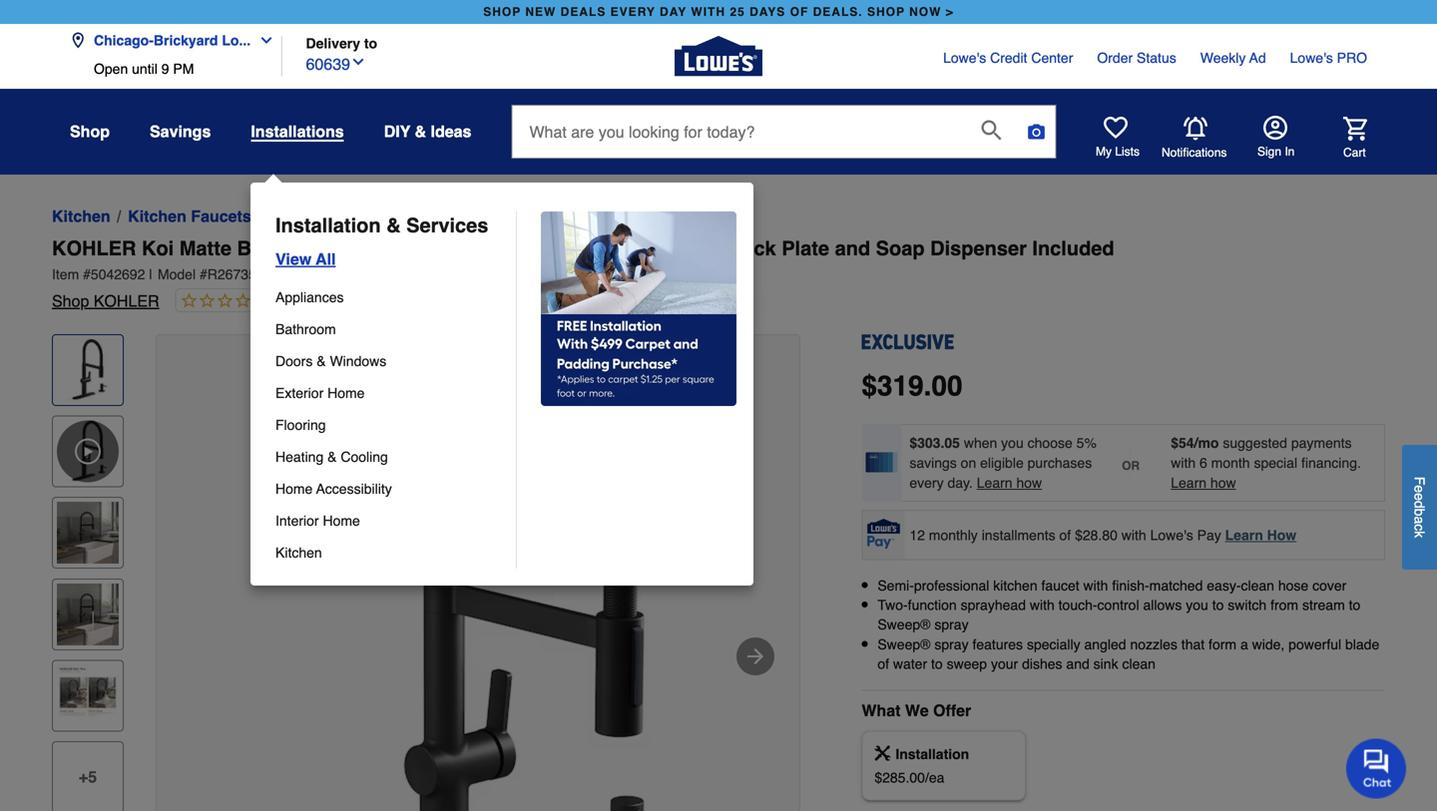 Task type: locate. For each thing, give the bounding box(es) containing it.
faucets up down
[[486, 207, 547, 226]]

learn inside the suggested payments with 6 month special financing. learn how
[[1171, 475, 1207, 491]]

shop down open
[[70, 122, 110, 141]]

eligible
[[980, 455, 1024, 471]]

learn how button down eligible
[[977, 473, 1042, 493]]

$
[[862, 370, 877, 402]]

sweep® down two-
[[878, 617, 931, 633]]

kitchen link up 'item'
[[52, 205, 110, 229]]

chevron down image
[[251, 32, 275, 48]]

a right form
[[1241, 637, 1248, 653]]

kitchen up pull-
[[423, 207, 482, 226]]

you inside semi-professional kitchen faucet with finish-matched easy-clean hose cover two-function sprayhead with touch-control allows you to switch from stream to sweep® spray sweep® spray features specially angled nozzles that form a wide, powerful blade of water to sweep your dishes and sink clean
[[1186, 597, 1209, 613]]

1 horizontal spatial clean
[[1241, 578, 1275, 594]]

0 vertical spatial shop
[[70, 122, 110, 141]]

home up interior
[[275, 481, 313, 497]]

status
[[1137, 50, 1177, 66]]

cover
[[1313, 578, 1347, 594]]

a
[[1412, 516, 1428, 524], [1241, 637, 1248, 653]]

heart outline image
[[315, 289, 339, 313]]

shop left new
[[483, 5, 521, 19]]

kohler
[[52, 237, 136, 260], [94, 292, 159, 310]]

services
[[406, 214, 489, 237]]

1 spray from the top
[[935, 617, 969, 633]]

1 vertical spatial kitchen link
[[275, 537, 502, 569]]

1 vertical spatial a
[[1241, 637, 1248, 653]]

deals
[[561, 5, 606, 19]]

lowe's home improvement logo image
[[675, 12, 763, 100]]

and right plate
[[835, 237, 870, 260]]

title image
[[57, 339, 119, 401], [57, 502, 119, 564], [57, 584, 119, 646], [57, 665, 119, 727]]

and
[[835, 237, 870, 260], [1066, 656, 1090, 672]]

item
[[52, 266, 79, 282]]

day
[[660, 5, 687, 19]]

1 vertical spatial of
[[878, 656, 889, 672]]

sweep® up water
[[878, 637, 931, 653]]

kitchen right down
[[534, 237, 608, 260]]

black
[[237, 237, 290, 260]]

installations
[[251, 122, 344, 141]]

lowe's
[[943, 50, 986, 66], [1290, 50, 1333, 66], [1150, 527, 1193, 543]]

0 vertical spatial kohler
[[52, 237, 136, 260]]

>
[[946, 5, 954, 19]]

shop
[[483, 5, 521, 19], [867, 5, 905, 19]]

& right "diy"
[[415, 122, 426, 141]]

faucets for kitchen faucets & water dispensers
[[191, 207, 251, 226]]

open until 9 pm
[[94, 61, 194, 77]]

you up eligible
[[1001, 435, 1024, 451]]

view all link
[[267, 240, 336, 271]]

with up touch- in the right of the page
[[1083, 578, 1108, 594]]

& right doors
[[317, 353, 326, 369]]

item number 5 0 4 2 6 9 2 and model number r 2 6 7 3 5 - s d - b l element
[[52, 265, 1385, 284]]

1 vertical spatial spray
[[935, 637, 969, 653]]

1 horizontal spatial a
[[1412, 516, 1428, 524]]

e up b
[[1412, 493, 1428, 501]]

shop down 'item'
[[52, 292, 89, 310]]

diy & ideas
[[384, 122, 472, 141]]

0 vertical spatial sweep®
[[878, 617, 931, 633]]

&
[[415, 122, 426, 141], [256, 207, 267, 226], [386, 214, 401, 237], [317, 353, 326, 369], [328, 449, 337, 465]]

1 vertical spatial you
[[1186, 597, 1209, 613]]

savings
[[910, 455, 957, 471]]

1 e from the top
[[1412, 485, 1428, 493]]

how down month
[[1211, 475, 1236, 491]]

spray down function
[[935, 617, 969, 633]]

installation up all
[[275, 214, 381, 237]]

single
[[296, 237, 356, 260]]

home for exterior home
[[327, 385, 365, 401]]

dispenser
[[930, 237, 1027, 260]]

0 vertical spatial spray
[[935, 617, 969, 633]]

installation for &
[[275, 214, 381, 237]]

of
[[790, 5, 809, 19]]

1 horizontal spatial of
[[1060, 527, 1071, 543]]

bathroom
[[275, 321, 336, 337]]

of
[[1060, 527, 1071, 543], [878, 656, 889, 672]]

kitchen down interior
[[275, 545, 322, 561]]

2 # from the left
[[200, 266, 207, 282]]

1 vertical spatial sweep®
[[878, 637, 931, 653]]

1 horizontal spatial faucets
[[486, 207, 547, 226]]

$54/mo
[[1171, 435, 1219, 451]]

0 vertical spatial home
[[327, 385, 365, 401]]

arrow right image
[[744, 645, 768, 669]]

1 horizontal spatial learn how button
[[1171, 473, 1236, 493]]

when
[[964, 435, 997, 451]]

clean down nozzles
[[1122, 656, 1156, 672]]

2 spray from the top
[[935, 637, 969, 653]]

60639 button
[[306, 50, 366, 76]]

spray
[[935, 617, 969, 633], [935, 637, 969, 653]]

0 vertical spatial of
[[1060, 527, 1071, 543]]

2 learn how button from the left
[[1171, 473, 1236, 493]]

you down matched
[[1186, 597, 1209, 613]]

doors & windows
[[275, 353, 387, 369]]

shop left now
[[867, 5, 905, 19]]

touch-
[[1059, 597, 1097, 613]]

chicago-brickyard lo... button
[[70, 20, 283, 61]]

appliances
[[275, 289, 344, 305]]

1 horizontal spatial learn
[[1171, 475, 1207, 491]]

0 horizontal spatial learn
[[977, 475, 1013, 491]]

with left 6 at the bottom of page
[[1171, 455, 1196, 471]]

with right $28.80
[[1122, 527, 1147, 543]]

bl
[[285, 266, 302, 282]]

kitchen up 'item'
[[52, 207, 110, 226]]

1 horizontal spatial and
[[1066, 656, 1090, 672]]

flooring link
[[275, 409, 502, 441]]

flooring
[[275, 417, 326, 433]]

4 title image from the top
[[57, 665, 119, 727]]

1 vertical spatial installation
[[896, 747, 969, 763]]

lowe's credit center link
[[943, 48, 1073, 68]]

1 vertical spatial clean
[[1122, 656, 1156, 672]]

1 how from the left
[[1017, 475, 1042, 491]]

kitchen
[[993, 578, 1038, 594]]

lowe's for lowe's pro
[[1290, 50, 1333, 66]]

& for diy & ideas
[[415, 122, 426, 141]]

0 vertical spatial installation
[[275, 214, 381, 237]]

exterior home
[[275, 385, 365, 401]]

None search field
[[511, 105, 1056, 175]]

# right 'item'
[[83, 266, 91, 282]]

1 horizontal spatial installation
[[896, 747, 969, 763]]

1 horizontal spatial shop
[[867, 5, 905, 19]]

chevron down image
[[350, 54, 366, 70]]

with up item number 5 0 4 2 6 9 2 and model number r 2 6 7 3 5 - s d - b l "element"
[[683, 237, 723, 260]]

0 horizontal spatial faucets
[[191, 207, 251, 226]]

# down matte
[[200, 266, 207, 282]]

1 horizontal spatial #
[[200, 266, 207, 282]]

lowe's left pro
[[1290, 50, 1333, 66]]

a inside "button"
[[1412, 516, 1428, 524]]

0 horizontal spatial lowe's
[[943, 50, 986, 66]]

0 vertical spatial and
[[835, 237, 870, 260]]

sign in button
[[1258, 116, 1295, 160]]

& for installation & services
[[386, 214, 401, 237]]

2 horizontal spatial learn
[[1225, 527, 1263, 543]]

learn down eligible
[[977, 475, 1013, 491]]

spray up sweep at the right
[[935, 637, 969, 653]]

included
[[1032, 237, 1115, 260]]

of left water
[[878, 656, 889, 672]]

e up "d"
[[1412, 485, 1428, 493]]

& for heating & cooling
[[328, 449, 337, 465]]

offer
[[933, 702, 971, 720]]

#
[[83, 266, 91, 282], [200, 266, 207, 282]]

+5 button
[[52, 742, 124, 811]]

exterior
[[275, 385, 324, 401]]

accessibility
[[316, 481, 392, 497]]

0 horizontal spatial of
[[878, 656, 889, 672]]

learn how link
[[1225, 527, 1297, 543]]

ad
[[1250, 50, 1266, 66]]

12 monthly installments of $28.80 with lowe's pay learn how
[[910, 527, 1297, 543]]

1 horizontal spatial kitchen link
[[275, 537, 502, 569]]

home down the home accessibility
[[323, 513, 360, 529]]

home down "windows"
[[327, 385, 365, 401]]

e
[[1412, 485, 1428, 493], [1412, 493, 1428, 501]]

order
[[1097, 50, 1133, 66]]

water
[[893, 656, 927, 672]]

0 vertical spatial you
[[1001, 435, 1024, 451]]

0 horizontal spatial shop
[[483, 5, 521, 19]]

a inside semi-professional kitchen faucet with finish-matched easy-clean hose cover two-function sprayhead with touch-control allows you to switch from stream to sweep® spray sweep® spray features specially angled nozzles that form a wide, powerful blade of water to sweep your dishes and sink clean
[[1241, 637, 1248, 653]]

kohler down 5042692
[[94, 292, 159, 310]]

6
[[1200, 455, 1208, 471]]

0 horizontal spatial how
[[1017, 475, 1042, 491]]

two-
[[878, 597, 908, 613]]

2 title image from the top
[[57, 502, 119, 564]]

and inside kohler koi matte black single handle pull-down kitchen faucet with deck plate and soap dispenser included item # 5042692 | model # r26735-sd-bl
[[835, 237, 870, 260]]

1 faucets from the left
[[191, 207, 251, 226]]

1 vertical spatial home
[[275, 481, 313, 497]]

delivery to
[[306, 35, 377, 51]]

choose
[[1028, 435, 1073, 451]]

2 how from the left
[[1211, 475, 1236, 491]]

1 horizontal spatial you
[[1186, 597, 1209, 613]]

specially
[[1027, 637, 1081, 653]]

we
[[905, 702, 929, 720]]

1 horizontal spatial how
[[1211, 475, 1236, 491]]

& for doors & windows
[[317, 353, 326, 369]]

learn right pay
[[1225, 527, 1263, 543]]

lowes pay logo image
[[864, 519, 904, 549]]

0 horizontal spatial #
[[83, 266, 91, 282]]

lowe's credit center
[[943, 50, 1073, 66]]

kitchen link down home accessibility link
[[275, 537, 502, 569]]

of left $28.80
[[1060, 527, 1071, 543]]

learn how button down 6 at the bottom of page
[[1171, 473, 1236, 493]]

heating
[[275, 449, 324, 465]]

2 horizontal spatial lowe's
[[1290, 50, 1333, 66]]

0 horizontal spatial installation
[[275, 214, 381, 237]]

installation up $285.00/ea
[[896, 747, 969, 763]]

learn down 6 at the bottom of page
[[1171, 475, 1207, 491]]

kitchen
[[52, 207, 110, 226], [128, 207, 186, 226], [423, 207, 482, 226], [534, 237, 608, 260], [275, 545, 322, 561]]

1 learn how button from the left
[[977, 473, 1042, 493]]

0 horizontal spatial a
[[1241, 637, 1248, 653]]

1 vertical spatial shop
[[52, 292, 89, 310]]

5%
[[1077, 435, 1097, 451]]

and left sink
[[1066, 656, 1090, 672]]

0 horizontal spatial clean
[[1122, 656, 1156, 672]]

what we offer
[[862, 702, 971, 720]]

lowe's left pay
[[1150, 527, 1193, 543]]

lowe's home improvement lists image
[[1104, 116, 1128, 140]]

& inside button
[[415, 122, 426, 141]]

how down eligible
[[1017, 475, 1042, 491]]

sweep®
[[878, 617, 931, 633], [878, 637, 931, 653]]

center
[[1031, 50, 1073, 66]]

bathroom link
[[275, 313, 502, 345]]

your
[[991, 656, 1018, 672]]

lowe's left 'credit'
[[943, 50, 986, 66]]

0 vertical spatial a
[[1412, 516, 1428, 524]]

function
[[908, 597, 957, 613]]

2 vertical spatial home
[[323, 513, 360, 529]]

installation inside installation $285.00/ea
[[896, 747, 969, 763]]

.
[[924, 370, 932, 402]]

f
[[1412, 477, 1428, 485]]

down
[[477, 237, 529, 260]]

payments
[[1291, 435, 1352, 451]]

of inside semi-professional kitchen faucet with finish-matched easy-clean hose cover two-function sprayhead with touch-control allows you to switch from stream to sweep® spray sweep® spray features specially angled nozzles that form a wide, powerful blade of water to sweep your dishes and sink clean
[[878, 656, 889, 672]]

319
[[877, 370, 924, 402]]

2 faucets from the left
[[486, 207, 547, 226]]

cooling
[[341, 449, 388, 465]]

model
[[158, 266, 196, 282]]

b
[[1412, 509, 1428, 516]]

0 vertical spatial kitchen link
[[52, 205, 110, 229]]

shop
[[70, 122, 110, 141], [52, 292, 89, 310]]

hose
[[1278, 578, 1309, 594]]

a up k
[[1412, 516, 1428, 524]]

& left water
[[256, 207, 267, 226]]

0 horizontal spatial you
[[1001, 435, 1024, 451]]

clean up switch on the right bottom of page
[[1241, 578, 1275, 594]]

0 horizontal spatial learn how button
[[977, 473, 1042, 493]]

you
[[1001, 435, 1024, 451], [1186, 597, 1209, 613]]

& up the home accessibility
[[328, 449, 337, 465]]

free installation with $499 carpet and pad purchase. requires carpet $1.25 per square foot or more. image
[[517, 212, 737, 406]]

you inside when you choose 5% savings on eligible purchases every day.
[[1001, 435, 1024, 451]]

1 vertical spatial and
[[1066, 656, 1090, 672]]

on
[[961, 455, 976, 471]]

& left services on the top
[[386, 214, 401, 237]]

kohler up 5042692
[[52, 237, 136, 260]]

0 horizontal spatial and
[[835, 237, 870, 260]]

faucets up matte
[[191, 207, 251, 226]]

faucet
[[1042, 578, 1080, 594]]



Task type: describe. For each thing, give the bounding box(es) containing it.
every
[[611, 5, 656, 19]]

wide,
[[1252, 637, 1285, 653]]

Search Query text field
[[512, 106, 966, 158]]

easy-
[[1207, 578, 1241, 594]]

to right stream
[[1349, 597, 1361, 613]]

switch
[[1228, 597, 1267, 613]]

diy
[[384, 122, 410, 141]]

with inside kohler koi matte black single handle pull-down kitchen faucet with deck plate and soap dispenser included item # 5042692 | model # r26735-sd-bl
[[683, 237, 723, 260]]

learn how button for $303.05
[[977, 473, 1042, 493]]

purchases
[[1028, 455, 1092, 471]]

0 vertical spatial clean
[[1241, 578, 1275, 594]]

diy & ideas button
[[384, 114, 472, 150]]

lists
[[1115, 145, 1140, 159]]

in
[[1285, 145, 1295, 159]]

assembly image
[[875, 746, 891, 762]]

location image
[[70, 32, 86, 48]]

how
[[1267, 527, 1297, 543]]

kohler inside kohler koi matte black single handle pull-down kitchen faucet with deck plate and soap dispenser included item # 5042692 | model # r26735-sd-bl
[[52, 237, 136, 260]]

professional
[[914, 578, 990, 594]]

interior home
[[275, 513, 360, 529]]

ideas
[[431, 122, 472, 141]]

how inside the suggested payments with 6 month special financing. learn how
[[1211, 475, 1236, 491]]

home for interior home
[[323, 513, 360, 529]]

kohler koi matte black single handle pull-down kitchen faucet with deck plate and soap dispenser included item # 5042692 | model # r26735-sd-bl
[[52, 237, 1115, 282]]

credit
[[990, 50, 1028, 66]]

shop new deals every day with 25 days of deals. shop now > link
[[479, 0, 958, 24]]

to down easy-
[[1212, 597, 1224, 613]]

search image
[[982, 120, 1002, 140]]

5042692
[[91, 266, 145, 282]]

$285.00/ea
[[875, 770, 945, 786]]

pull-
[[433, 237, 477, 260]]

shop for shop
[[70, 122, 110, 141]]

plate
[[782, 237, 829, 260]]

to up chevron down icon
[[364, 35, 377, 51]]

1 shop from the left
[[483, 5, 521, 19]]

c
[[1412, 524, 1428, 531]]

semi-
[[878, 578, 914, 594]]

kitchen faucets & water dispensers
[[128, 207, 406, 226]]

kitchen faucets link
[[423, 205, 547, 229]]

faucet
[[613, 237, 677, 260]]

sign in
[[1258, 145, 1295, 159]]

zero stars image
[[176, 292, 269, 311]]

now
[[909, 5, 942, 19]]

dishes
[[1022, 656, 1063, 672]]

sign
[[1258, 145, 1282, 159]]

angled
[[1084, 637, 1126, 653]]

1 vertical spatial kohler
[[94, 292, 159, 310]]

60639
[[306, 55, 350, 73]]

when you choose 5% savings on eligible purchases every day.
[[910, 435, 1097, 491]]

9
[[161, 61, 169, 77]]

1 title image from the top
[[57, 339, 119, 401]]

$303.05
[[910, 435, 960, 451]]

learn how
[[977, 475, 1042, 491]]

day.
[[948, 475, 973, 491]]

blade
[[1345, 637, 1380, 653]]

2 sweep® from the top
[[878, 637, 931, 653]]

deals.
[[813, 5, 863, 19]]

features
[[973, 637, 1023, 653]]

pm
[[173, 61, 194, 77]]

how inside button
[[1017, 475, 1042, 491]]

cart button
[[1316, 117, 1367, 160]]

water
[[272, 207, 315, 226]]

1 # from the left
[[83, 266, 91, 282]]

camera image
[[1027, 122, 1046, 142]]

weekly ad
[[1200, 50, 1266, 66]]

financing.
[[1301, 455, 1361, 471]]

monthly
[[929, 527, 978, 543]]

notifications
[[1162, 145, 1227, 159]]

with down faucet
[[1030, 597, 1055, 613]]

d
[[1412, 501, 1428, 509]]

form
[[1209, 637, 1237, 653]]

$ 319 . 00
[[862, 370, 963, 402]]

|
[[149, 266, 153, 282]]

doors & windows link
[[275, 345, 502, 377]]

every
[[910, 475, 944, 491]]

installments
[[982, 527, 1056, 543]]

lowe's home improvement account image
[[1264, 116, 1288, 140]]

2 e from the top
[[1412, 493, 1428, 501]]

exterior home link
[[275, 377, 502, 409]]

installation for $285.00/ea
[[896, 747, 969, 763]]

shop new deals every day with 25 days of deals. shop now >
[[483, 5, 954, 19]]

1 horizontal spatial lowe's
[[1150, 527, 1193, 543]]

2 shop from the left
[[867, 5, 905, 19]]

control
[[1097, 597, 1139, 613]]

3 title image from the top
[[57, 584, 119, 646]]

kitchen up koi
[[128, 207, 186, 226]]

1 sweep® from the top
[[878, 617, 931, 633]]

to right water
[[931, 656, 943, 672]]

faucets for kitchen faucets
[[486, 207, 547, 226]]

doors
[[275, 353, 313, 369]]

matte
[[179, 237, 232, 260]]

kitchen inside kohler koi matte black single handle pull-down kitchen faucet with deck plate and soap dispenser included item # 5042692 | model # r26735-sd-bl
[[534, 237, 608, 260]]

shop for shop kohler
[[52, 292, 89, 310]]

+5
[[79, 768, 97, 786]]

all
[[316, 250, 336, 268]]

r26735-
[[207, 266, 261, 282]]

weekly ad link
[[1200, 48, 1266, 68]]

lowe's pro link
[[1290, 48, 1367, 68]]

that
[[1182, 637, 1205, 653]]

chat invite button image
[[1346, 738, 1407, 799]]

lowe's home improvement cart image
[[1343, 117, 1367, 140]]

stream
[[1303, 597, 1345, 613]]

appliances link
[[275, 281, 502, 313]]

and inside semi-professional kitchen faucet with finish-matched easy-clean hose cover two-function sprayhead with touch-control allows you to switch from stream to sweep® spray sweep® spray features specially angled nozzles that form a wide, powerful blade of water to sweep your dishes and sink clean
[[1066, 656, 1090, 672]]

chicago-
[[94, 32, 154, 48]]

lowe's for lowe's credit center
[[943, 50, 986, 66]]

with inside the suggested payments with 6 month special financing. learn how
[[1171, 455, 1196, 471]]

home accessibility link
[[275, 473, 502, 505]]

lowe's pro
[[1290, 50, 1367, 66]]

sd-
[[261, 266, 285, 282]]

0 horizontal spatial kitchen link
[[52, 205, 110, 229]]

nozzles
[[1130, 637, 1178, 653]]

pro
[[1337, 50, 1367, 66]]

days
[[750, 5, 786, 19]]

semi-professional kitchen faucet with finish-matched easy-clean hose cover two-function sprayhead with touch-control allows you to switch from stream to sweep® spray sweep® spray features specially angled nozzles that form a wide, powerful blade of water to sweep your dishes and sink clean
[[878, 578, 1380, 672]]

sweep
[[947, 656, 987, 672]]

learn how button for $54/mo
[[1171, 473, 1236, 493]]

00
[[932, 370, 963, 402]]

handle
[[361, 237, 428, 260]]

lowe's home improvement notification center image
[[1184, 117, 1208, 140]]



Task type: vqa. For each thing, say whether or not it's contained in the screenshot.
Input
no



